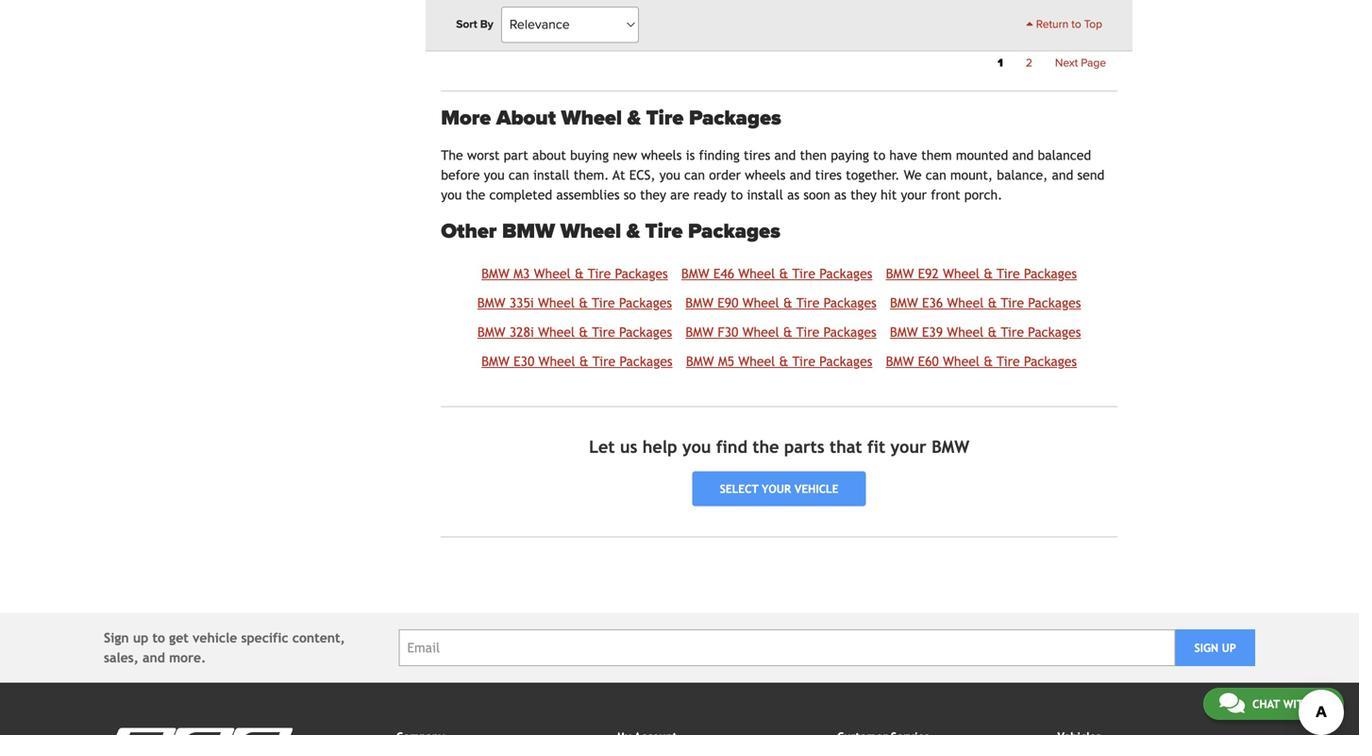 Task type: locate. For each thing, give the bounding box(es) containing it.
tire up bmw f30 wheel & tire packages
[[797, 295, 820, 311]]

packages for bmw e46 wheel & tire packages
[[820, 266, 873, 281]]

tire for 328i
[[592, 325, 615, 340]]

return to top link
[[1027, 16, 1103, 33]]

packages for bmw e39 wheel & tire packages
[[1029, 325, 1082, 340]]

vehicle
[[795, 483, 839, 496]]

then
[[800, 148, 827, 163]]

tire up bmw e39 wheel & tire packages link
[[1001, 295, 1025, 311]]

0 horizontal spatial up
[[133, 631, 149, 646]]

install left soon
[[747, 188, 784, 203]]

at
[[613, 168, 626, 183]]

bmw left e60
[[886, 354, 914, 369]]

tire for e30
[[593, 354, 616, 369]]

packages for bmw m3 wheel & tire packages
[[615, 266, 668, 281]]

tire down bmw e36 wheel & tire packages
[[1001, 325, 1025, 340]]

& down bmw f30 wheel & tire packages
[[780, 354, 789, 369]]

wheel right the e36
[[948, 295, 984, 311]]

& down so
[[627, 219, 640, 244]]

specific
[[241, 631, 289, 646]]

they down the ecs,
[[640, 188, 667, 203]]

& for 335i
[[579, 295, 588, 311]]

front
[[931, 188, 961, 203]]

your right select
[[762, 483, 792, 496]]

up inside button
[[1223, 642, 1237, 655]]

and left "then"
[[775, 148, 796, 163]]

packages
[[689, 106, 782, 131], [688, 219, 781, 244], [615, 266, 668, 281], [820, 266, 873, 281], [1024, 266, 1078, 281], [619, 295, 672, 311], [824, 295, 877, 311], [1029, 295, 1082, 311], [619, 325, 672, 340], [824, 325, 877, 340], [1029, 325, 1082, 340], [620, 354, 673, 369], [820, 354, 873, 369], [1024, 354, 1078, 369]]

next page link
[[1044, 51, 1118, 75]]

packages for bmw m5 wheel & tire packages
[[820, 354, 873, 369]]

packages for bmw 328i wheel & tire packages
[[619, 325, 672, 340]]

wheel right "f30"
[[743, 325, 780, 340]]

1 vertical spatial install
[[747, 188, 784, 203]]

tires right finding
[[744, 148, 771, 163]]

more about wheel & tire packages
[[441, 106, 782, 131]]

bmw for bmw e36 wheel & tire packages
[[890, 295, 919, 311]]

let
[[589, 437, 615, 457]]

is
[[686, 148, 695, 163]]

0 horizontal spatial can
[[509, 168, 530, 183]]

packages down "bmw 328i wheel & tire packages"
[[620, 354, 673, 369]]

packages for bmw e36 wheel & tire packages
[[1029, 295, 1082, 311]]

tire down bmw e90 wheel & tire packages
[[797, 325, 820, 340]]

top
[[1085, 17, 1103, 31]]

as left soon
[[788, 188, 800, 203]]

tire for m3
[[588, 266, 611, 281]]

2 vertical spatial your
[[762, 483, 792, 496]]

bmw m5 wheel & tire packages
[[686, 354, 873, 369]]

tire up the ecs,
[[646, 106, 684, 131]]

your right fit
[[891, 437, 927, 457]]

packages up bmw e36 wheel & tire packages
[[1024, 266, 1078, 281]]

up up sales,
[[133, 631, 149, 646]]

tire for e90
[[797, 295, 820, 311]]

wheel for e39
[[947, 325, 984, 340]]

& for about
[[628, 106, 641, 131]]

f30
[[718, 325, 739, 340]]

1 horizontal spatial can
[[685, 168, 705, 183]]

wheels
[[641, 148, 682, 163], [745, 168, 786, 183]]

wheels right order
[[745, 168, 786, 183]]

tire up bmw 328i wheel & tire packages link
[[592, 295, 615, 311]]

wheel for 335i
[[538, 295, 575, 311]]

bmw e46 wheel & tire packages
[[682, 266, 873, 281]]

e36
[[923, 295, 944, 311]]

tire for e60
[[997, 354, 1020, 369]]

bmw left the e36
[[890, 295, 919, 311]]

tire for e36
[[1001, 295, 1025, 311]]

wheel for e90
[[743, 295, 780, 311]]

chat with us
[[1253, 698, 1329, 711]]

& up bmw e90 wheel & tire packages
[[780, 266, 789, 281]]

0 horizontal spatial the
[[466, 188, 486, 203]]

packages down the bmw f30 wheel & tire packages link
[[820, 354, 873, 369]]

tire for f30
[[797, 325, 820, 340]]

bmw e92 wheel & tire packages link
[[886, 266, 1078, 281]]

packages up bmw 328i wheel & tire packages link
[[619, 295, 672, 311]]

you
[[484, 168, 505, 183], [660, 168, 681, 183], [441, 188, 462, 203], [683, 437, 711, 457]]

& up the bmw e39 wheel & tire packages
[[988, 295, 998, 311]]

your
[[901, 188, 927, 203], [891, 437, 927, 457], [762, 483, 792, 496]]

packages up e46
[[688, 219, 781, 244]]

you down before
[[441, 188, 462, 203]]

& for 328i
[[579, 325, 588, 340]]

& for e39
[[988, 325, 998, 340]]

balanced
[[1038, 148, 1092, 163]]

bmw left "f30"
[[686, 325, 714, 340]]

1 horizontal spatial tires
[[816, 168, 842, 183]]

to
[[1072, 17, 1082, 31], [874, 148, 886, 163], [731, 188, 743, 203], [152, 631, 165, 646]]

packages up the bmw f30 wheel & tire packages link
[[824, 295, 877, 311]]

to left get
[[152, 631, 165, 646]]

wheel right e60
[[943, 354, 980, 369]]

content,
[[293, 631, 345, 646]]

tire up bmw e90 wheel & tire packages
[[793, 266, 816, 281]]

sign inside "sign up to get vehicle specific content, sales, and more."
[[104, 631, 129, 646]]

page
[[1081, 56, 1107, 70]]

0 vertical spatial wheels
[[641, 148, 682, 163]]

up for sign up
[[1223, 642, 1237, 655]]

1 horizontal spatial sign
[[1195, 642, 1219, 655]]

tire for bmw
[[646, 219, 683, 244]]

more.
[[169, 651, 206, 666]]

e60
[[918, 354, 939, 369]]

1 vertical spatial the
[[753, 437, 780, 457]]

wheel up buying
[[561, 106, 622, 131]]

packages down bmw e90 wheel & tire packages
[[824, 325, 877, 340]]

wheel right e90 on the top right of page
[[743, 295, 780, 311]]

other
[[441, 219, 497, 244]]

sort
[[456, 17, 478, 31]]

wheel for f30
[[743, 325, 780, 340]]

wheel down assemblies
[[561, 219, 621, 244]]

bmw left 328i
[[478, 325, 506, 340]]

comments image
[[1220, 692, 1245, 715]]

&
[[628, 106, 641, 131], [627, 219, 640, 244], [575, 266, 584, 281], [780, 266, 789, 281], [984, 266, 994, 281], [579, 295, 588, 311], [784, 295, 793, 311], [988, 295, 998, 311], [579, 325, 588, 340], [784, 325, 793, 340], [988, 325, 998, 340], [580, 354, 589, 369], [780, 354, 789, 369], [984, 354, 994, 369]]

we
[[904, 168, 922, 183]]

have
[[890, 148, 918, 163]]

328i
[[510, 325, 534, 340]]

1 vertical spatial tires
[[816, 168, 842, 183]]

bmw left e92
[[886, 266, 914, 281]]

0 vertical spatial tires
[[744, 148, 771, 163]]

1 they from the left
[[640, 188, 667, 203]]

1 horizontal spatial as
[[835, 188, 847, 203]]

packages for bmw e92 wheel & tire packages
[[1024, 266, 1078, 281]]

& up bmw f30 wheel & tire packages
[[784, 295, 793, 311]]

tire for about
[[646, 106, 684, 131]]

tires
[[744, 148, 771, 163], [816, 168, 842, 183]]

bmw down completed
[[502, 219, 555, 244]]

bmw left e39
[[890, 325, 919, 340]]

bmw left the e30
[[482, 354, 510, 369]]

tire for e92
[[997, 266, 1020, 281]]

bmw for bmw f30 wheel & tire packages
[[686, 325, 714, 340]]

parts
[[785, 437, 825, 457]]

wheel right m3
[[534, 266, 571, 281]]

1 vertical spatial wheels
[[745, 168, 786, 183]]

0 horizontal spatial sign
[[104, 631, 129, 646]]

0 vertical spatial your
[[901, 188, 927, 203]]

& up bmw 335i wheel & tire packages link
[[575, 266, 584, 281]]

packages for bmw f30 wheel & tire packages
[[824, 325, 877, 340]]

packages for bmw e30 wheel & tire packages
[[620, 354, 673, 369]]

and right sales,
[[143, 651, 165, 666]]

& down the bmw e39 wheel & tire packages
[[984, 354, 994, 369]]

2 horizontal spatial can
[[926, 168, 947, 183]]

with
[[1284, 698, 1312, 711]]

bmw for bmw e90 wheel & tire packages
[[686, 295, 714, 311]]

0 horizontal spatial install
[[534, 168, 570, 183]]

& down bmw 328i wheel & tire packages link
[[580, 354, 589, 369]]

bmw for bmw m3 wheel & tire packages
[[482, 266, 510, 281]]

can down them
[[926, 168, 947, 183]]

chat with us link
[[1204, 688, 1345, 721]]

more
[[441, 106, 491, 131]]

let us help you find the parts that fit your     bmw
[[589, 437, 970, 457]]

as
[[788, 188, 800, 203], [835, 188, 847, 203]]

tire up bmw e30 wheel & tire packages link
[[592, 325, 615, 340]]

to left top
[[1072, 17, 1082, 31]]

sort by
[[456, 17, 494, 31]]

packages down bmw e39 wheel & tire packages link
[[1024, 354, 1078, 369]]

tire for m5
[[793, 354, 816, 369]]

to down order
[[731, 188, 743, 203]]

packages up finding
[[689, 106, 782, 131]]

& up bmw e36 wheel & tire packages
[[984, 266, 994, 281]]

install down about
[[534, 168, 570, 183]]

tire down are
[[646, 219, 683, 244]]

wheel for 328i
[[538, 325, 575, 340]]

tires up soon
[[816, 168, 842, 183]]

bmw m5 wheel & tire packages link
[[686, 354, 873, 369]]

packages down other bmw wheel & tire packages
[[615, 266, 668, 281]]

hit
[[881, 188, 897, 203]]

bmw left e46
[[682, 266, 710, 281]]

up up comments image
[[1223, 642, 1237, 655]]

bmw for bmw e60 wheel & tire packages
[[886, 354, 914, 369]]

they down together.
[[851, 188, 877, 203]]

sign
[[104, 631, 129, 646], [1195, 642, 1219, 655]]

2
[[1026, 56, 1033, 70]]

before
[[441, 168, 480, 183]]

as right soon
[[835, 188, 847, 203]]

wheel right e39
[[947, 325, 984, 340]]

the inside the worst part about buying new wheels is finding tires and then paying to have them mounted and balanced before you can install them. at ecs, you can order wheels and tires together. we can mount, balance, and send you the completed assemblies so they are ready to install as soon as they hit your front porch.
[[466, 188, 486, 203]]

sign up
[[1195, 642, 1237, 655]]

wheels up the ecs,
[[641, 148, 682, 163]]

tire down the bmw e39 wheel & tire packages
[[997, 354, 1020, 369]]

& for e90
[[784, 295, 793, 311]]

& up bmw e30 wheel & tire packages link
[[579, 325, 588, 340]]

wheel right e46
[[739, 266, 776, 281]]

the down before
[[466, 188, 486, 203]]

wheel for e46
[[739, 266, 776, 281]]

0 vertical spatial install
[[534, 168, 570, 183]]

bmw left m3
[[482, 266, 510, 281]]

& up bmw 328i wheel & tire packages link
[[579, 295, 588, 311]]

select your vehicle button
[[693, 472, 866, 507]]

& for f30
[[784, 325, 793, 340]]

sign up sales,
[[104, 631, 129, 646]]

wheel down bmw 335i wheel & tire packages link
[[538, 325, 575, 340]]

packages up bmw e30 wheel & tire packages link
[[619, 325, 672, 340]]

packages up bmw e90 wheel & tire packages link
[[820, 266, 873, 281]]

0 horizontal spatial they
[[640, 188, 667, 203]]

1 horizontal spatial up
[[1223, 642, 1237, 655]]

and
[[775, 148, 796, 163], [1013, 148, 1034, 163], [790, 168, 812, 183], [1052, 168, 1074, 183], [143, 651, 165, 666]]

tire
[[646, 106, 684, 131], [646, 219, 683, 244], [588, 266, 611, 281], [793, 266, 816, 281], [997, 266, 1020, 281], [592, 295, 615, 311], [797, 295, 820, 311], [1001, 295, 1025, 311], [592, 325, 615, 340], [797, 325, 820, 340], [1001, 325, 1025, 340], [593, 354, 616, 369], [793, 354, 816, 369], [997, 354, 1020, 369]]

bmw 328i wheel & tire packages
[[478, 325, 672, 340]]

up inside "sign up to get vehicle specific content, sales, and more."
[[133, 631, 149, 646]]

& for e92
[[984, 266, 994, 281]]

wheel right m5
[[739, 354, 776, 369]]

0 horizontal spatial as
[[788, 188, 800, 203]]

can up completed
[[509, 168, 530, 183]]

can down is
[[685, 168, 705, 183]]

& down bmw e36 wheel & tire packages
[[988, 325, 998, 340]]

wheel right the e30
[[539, 354, 576, 369]]

that
[[830, 437, 863, 457]]

bmw e60 wheel & tire packages
[[886, 354, 1078, 369]]

& up new
[[628, 106, 641, 131]]

tire for e39
[[1001, 325, 1025, 340]]

bmw left the "335i"
[[478, 295, 506, 311]]

packages for bmw 335i wheel & tire packages
[[619, 295, 672, 311]]

tire up bmw e36 wheel & tire packages
[[997, 266, 1020, 281]]

sign up to get vehicle specific content, sales, and more.
[[104, 631, 345, 666]]

chat
[[1253, 698, 1281, 711]]

to inside "sign up to get vehicle specific content, sales, and more."
[[152, 631, 165, 646]]

0 vertical spatial the
[[466, 188, 486, 203]]

1 horizontal spatial install
[[747, 188, 784, 203]]

packages up the bmw e39 wheel & tire packages
[[1029, 295, 1082, 311]]

1 as from the left
[[788, 188, 800, 203]]

sign up the 'chat with us' link
[[1195, 642, 1219, 655]]

wheel down bmw m3 wheel & tire packages
[[538, 295, 575, 311]]

wheel for e92
[[943, 266, 980, 281]]

wheel for e60
[[943, 354, 980, 369]]

paying
[[831, 148, 870, 163]]

tire up bmw 335i wheel & tire packages link
[[588, 266, 611, 281]]

bmw left m5
[[686, 354, 714, 369]]

mounted
[[956, 148, 1009, 163]]

1 horizontal spatial they
[[851, 188, 877, 203]]

wheel right e92
[[943, 266, 980, 281]]

tire down bmw 328i wheel & tire packages link
[[593, 354, 616, 369]]

buying
[[570, 148, 609, 163]]

your down we
[[901, 188, 927, 203]]

2 as from the left
[[835, 188, 847, 203]]

new
[[613, 148, 637, 163]]

wheel for m3
[[534, 266, 571, 281]]

sign up button
[[1176, 630, 1256, 667]]

by
[[480, 17, 494, 31]]

sign inside button
[[1195, 642, 1219, 655]]



Task type: describe. For each thing, give the bounding box(es) containing it.
order
[[709, 168, 741, 183]]

packages for other bmw wheel & tire packages
[[688, 219, 781, 244]]

packages for bmw e60 wheel & tire packages
[[1024, 354, 1078, 369]]

bmw for bmw 335i wheel & tire packages
[[478, 295, 506, 311]]

bmw 335i wheel & tire packages link
[[478, 295, 672, 311]]

sales,
[[104, 651, 139, 666]]

1 horizontal spatial the
[[753, 437, 780, 457]]

soon
[[804, 188, 831, 203]]

& for bmw
[[627, 219, 640, 244]]

1
[[998, 56, 1004, 70]]

vehicle
[[193, 631, 237, 646]]

your inside the worst part about buying new wheels is finding tires and then paying to have them mounted and balanced before you can install them. at ecs, you can order wheels and tires together. we can mount, balance, and send you the completed assemblies so they are ready to install as soon as they hit your front porch.
[[901, 188, 927, 203]]

tire for 335i
[[592, 295, 615, 311]]

balance,
[[997, 168, 1048, 183]]

bmw e36 wheel & tire packages
[[890, 295, 1082, 311]]

the
[[441, 148, 463, 163]]

help
[[643, 437, 678, 457]]

caret up image
[[1027, 18, 1034, 29]]

you down worst
[[484, 168, 505, 183]]

bmw e39 wheel & tire packages
[[890, 325, 1082, 340]]

get
[[169, 631, 189, 646]]

your inside the select your vehicle button
[[762, 483, 792, 496]]

bmw for bmw e92 wheel & tire packages
[[886, 266, 914, 281]]

m5
[[718, 354, 735, 369]]

0 horizontal spatial tires
[[744, 148, 771, 163]]

2 can from the left
[[685, 168, 705, 183]]

you left find
[[683, 437, 711, 457]]

wheel for e30
[[539, 354, 576, 369]]

worst
[[467, 148, 500, 163]]

next page
[[1056, 56, 1107, 70]]

335i
[[510, 295, 534, 311]]

bmw e36 wheel & tire packages link
[[890, 295, 1082, 311]]

1 horizontal spatial wheels
[[745, 168, 786, 183]]

bmw e30 wheel & tire packages link
[[482, 354, 673, 369]]

together.
[[846, 168, 900, 183]]

so
[[624, 188, 636, 203]]

find
[[717, 437, 748, 457]]

bmw e46 wheel & tire packages link
[[682, 266, 873, 281]]

ecs tuning image
[[104, 729, 293, 736]]

the worst part about buying new wheels is finding tires and then paying to have them mounted and balanced before you can install them. at ecs, you can order wheels and tires together. we can mount, balance, and send you the completed assemblies so they are ready to install as soon as they hit your front porch.
[[441, 148, 1105, 203]]

2 they from the left
[[851, 188, 877, 203]]

about
[[533, 148, 566, 163]]

bmw e60 wheel & tire packages link
[[886, 354, 1078, 369]]

bmw m3 wheel & tire packages
[[482, 266, 668, 281]]

to up together.
[[874, 148, 886, 163]]

bmw right fit
[[932, 437, 970, 457]]

sign for sign up to get vehicle specific content, sales, and more.
[[104, 631, 129, 646]]

wheel for m5
[[739, 354, 776, 369]]

finding
[[699, 148, 740, 163]]

are
[[671, 188, 690, 203]]

assemblies
[[557, 188, 620, 203]]

e30
[[514, 354, 535, 369]]

m3
[[514, 266, 530, 281]]

e92
[[918, 266, 939, 281]]

select your vehicle
[[720, 483, 839, 496]]

and inside "sign up to get vehicle specific content, sales, and more."
[[143, 651, 165, 666]]

wheel for bmw
[[561, 219, 621, 244]]

wheel for e36
[[948, 295, 984, 311]]

bmw m3 wheel & tire packages link
[[482, 266, 668, 281]]

other bmw wheel & tire packages
[[441, 219, 781, 244]]

tire for e46
[[793, 266, 816, 281]]

mount,
[[951, 168, 993, 183]]

e46
[[714, 266, 735, 281]]

return
[[1037, 17, 1069, 31]]

us
[[620, 437, 638, 457]]

sign for sign up
[[1195, 642, 1219, 655]]

us
[[1315, 698, 1329, 711]]

part
[[504, 148, 529, 163]]

bmw f30 wheel & tire packages
[[686, 325, 877, 340]]

1 can from the left
[[509, 168, 530, 183]]

next
[[1056, 56, 1079, 70]]

bmw e90 wheel & tire packages
[[686, 295, 877, 311]]

bmw e39 wheel & tire packages link
[[890, 325, 1082, 340]]

bmw 335i wheel & tire packages
[[478, 295, 672, 311]]

select
[[720, 483, 759, 496]]

and down balanced
[[1052, 168, 1074, 183]]

Email email field
[[399, 630, 1176, 667]]

bmw for bmw m5 wheel & tire packages
[[686, 354, 714, 369]]

wheel for about
[[561, 106, 622, 131]]

fit
[[868, 437, 886, 457]]

& for m5
[[780, 354, 789, 369]]

& for m3
[[575, 266, 584, 281]]

e90
[[718, 295, 739, 311]]

3 can from the left
[[926, 168, 947, 183]]

packages for bmw e90 wheel & tire packages
[[824, 295, 877, 311]]

and down "then"
[[790, 168, 812, 183]]

& for e46
[[780, 266, 789, 281]]

bmw for bmw e46 wheel & tire packages
[[682, 266, 710, 281]]

paginated product list navigation navigation
[[441, 51, 1118, 75]]

bmw 328i wheel & tire packages link
[[478, 325, 672, 340]]

them
[[922, 148, 952, 163]]

send
[[1078, 168, 1105, 183]]

& for e30
[[580, 354, 589, 369]]

& for e36
[[988, 295, 998, 311]]

and up 'balance,' at the right of page
[[1013, 148, 1034, 163]]

about
[[497, 106, 556, 131]]

packages for more about wheel & tire packages
[[689, 106, 782, 131]]

up for sign up to get vehicle specific content, sales, and more.
[[133, 631, 149, 646]]

0 horizontal spatial wheels
[[641, 148, 682, 163]]

them.
[[574, 168, 609, 183]]

bmw for bmw e30 wheel & tire packages
[[482, 354, 510, 369]]

bmw for bmw 328i wheel & tire packages
[[478, 325, 506, 340]]

you up are
[[660, 168, 681, 183]]

return to top
[[1034, 17, 1103, 31]]

1 link
[[987, 51, 1015, 75]]

bmw f30 wheel & tire packages link
[[686, 325, 877, 340]]

bmw e30 wheel & tire packages
[[482, 354, 673, 369]]

completed
[[490, 188, 553, 203]]

& for e60
[[984, 354, 994, 369]]

e39
[[923, 325, 943, 340]]

bmw e90 wheel & tire packages link
[[686, 295, 877, 311]]

1 vertical spatial your
[[891, 437, 927, 457]]

bmw for bmw e39 wheel & tire packages
[[890, 325, 919, 340]]

ecs,
[[630, 168, 656, 183]]

2 link
[[1015, 51, 1044, 75]]



Task type: vqa. For each thing, say whether or not it's contained in the screenshot.
Sport
no



